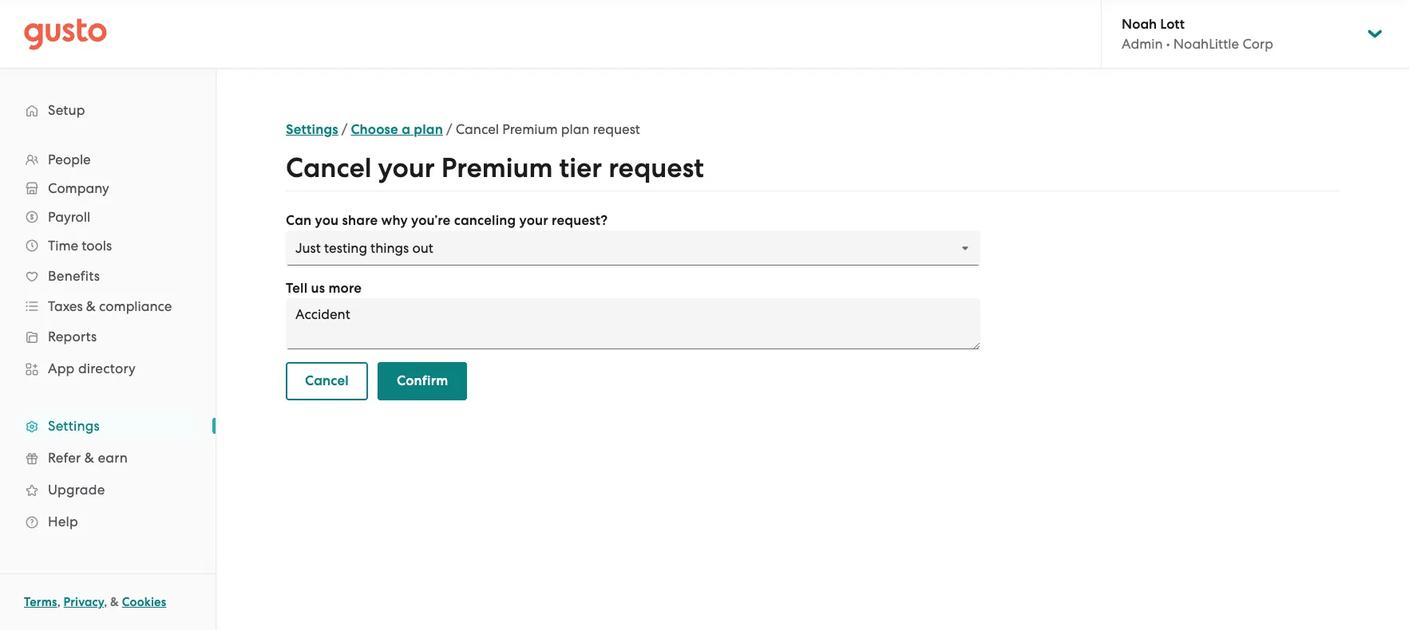 Task type: locate. For each thing, give the bounding box(es) containing it.
1 vertical spatial request
[[608, 152, 704, 184]]

/ right the a
[[446, 121, 452, 137]]

corp
[[1243, 36, 1273, 52]]

your left request?
[[519, 212, 548, 229]]

premium up cancel your premium tier request
[[502, 121, 558, 137]]

cancel for cancel
[[305, 373, 349, 390]]

gusto navigation element
[[0, 69, 216, 564]]

1 horizontal spatial your
[[519, 212, 548, 229]]

2 vertical spatial cancel
[[305, 373, 349, 390]]

tell us more
[[286, 280, 362, 297]]

settings inside list
[[48, 418, 100, 434]]

people
[[48, 152, 91, 168]]

, left cookies button at the bottom of the page
[[104, 596, 107, 610]]

premium down settings / choose a plan / cancel premium plan request
[[441, 152, 553, 184]]

noah
[[1122, 16, 1157, 33]]

0 vertical spatial cancel
[[456, 121, 499, 137]]

0 horizontal spatial plan
[[414, 121, 443, 138]]

& inside refer & earn link
[[84, 450, 94, 466]]

settings up refer
[[48, 418, 100, 434]]

your down the a
[[378, 152, 435, 184]]

settings link
[[286, 121, 338, 138], [16, 412, 200, 441]]

noah lott admin • noahlittle corp
[[1122, 16, 1273, 52]]

/
[[341, 121, 348, 137], [446, 121, 452, 137]]

request up the tier
[[593, 121, 640, 137]]

2 vertical spatial &
[[110, 596, 119, 610]]

request
[[593, 121, 640, 137], [608, 152, 704, 184]]

1 horizontal spatial ,
[[104, 596, 107, 610]]

1 vertical spatial cancel
[[286, 152, 372, 184]]

2 , from the left
[[104, 596, 107, 610]]

privacy
[[64, 596, 104, 610]]

your
[[378, 152, 435, 184], [519, 212, 548, 229]]

0 vertical spatial &
[[86, 299, 96, 315]]

tell
[[286, 280, 308, 297]]

benefits
[[48, 268, 100, 284]]

cookies
[[122, 596, 166, 610]]

0 horizontal spatial /
[[341, 121, 348, 137]]

taxes & compliance button
[[16, 292, 200, 321]]

0 vertical spatial your
[[378, 152, 435, 184]]

refer
[[48, 450, 81, 466]]

you're
[[411, 212, 451, 229]]

0 horizontal spatial settings
[[48, 418, 100, 434]]

you
[[315, 212, 339, 229]]

cancel
[[456, 121, 499, 137], [286, 152, 372, 184], [305, 373, 349, 390]]

terms , privacy , & cookies
[[24, 596, 166, 610]]

2 plan from the left
[[561, 121, 590, 137]]

1 horizontal spatial settings
[[286, 121, 338, 138]]

1 horizontal spatial /
[[446, 121, 452, 137]]

1 vertical spatial your
[[519, 212, 548, 229]]

1 horizontal spatial plan
[[561, 121, 590, 137]]

settings link left choose
[[286, 121, 338, 138]]

& left cookies button at the bottom of the page
[[110, 596, 119, 610]]

premium inside settings / choose a plan / cancel premium plan request
[[502, 121, 558, 137]]

1 vertical spatial settings
[[48, 418, 100, 434]]

help
[[48, 514, 78, 530]]

premium
[[502, 121, 558, 137], [441, 152, 553, 184]]

1 vertical spatial &
[[84, 450, 94, 466]]

share
[[342, 212, 378, 229]]

terms link
[[24, 596, 57, 610]]

plan up the tier
[[561, 121, 590, 137]]

& left earn
[[84, 450, 94, 466]]

refer & earn link
[[16, 444, 200, 473]]

settings / choose a plan / cancel premium plan request
[[286, 121, 640, 138]]

noahlittle
[[1173, 36, 1239, 52]]

benefits link
[[16, 262, 200, 291]]

refer & earn
[[48, 450, 128, 466]]

tools
[[82, 238, 112, 254]]

settings left choose
[[286, 121, 338, 138]]

& for compliance
[[86, 299, 96, 315]]

choose a plan link
[[351, 121, 443, 138]]

company
[[48, 180, 109, 196]]

settings link up refer & earn link
[[16, 412, 200, 441]]

admin
[[1122, 36, 1163, 52]]

0 vertical spatial premium
[[502, 121, 558, 137]]

list containing people
[[0, 145, 216, 538]]

reports link
[[16, 323, 200, 351]]

plan
[[414, 121, 443, 138], [561, 121, 590, 137]]

list
[[0, 145, 216, 538]]

Tell us more text field
[[286, 299, 980, 350]]

plan right the a
[[414, 121, 443, 138]]

0 vertical spatial settings link
[[286, 121, 338, 138]]

payroll button
[[16, 203, 200, 232]]

taxes
[[48, 299, 83, 315]]

0 horizontal spatial ,
[[57, 596, 61, 610]]

settings for settings / choose a plan / cancel premium plan request
[[286, 121, 338, 138]]

can you share why you're canceling your request?
[[286, 212, 608, 229]]

& right taxes
[[86, 299, 96, 315]]

taxes & compliance
[[48, 299, 172, 315]]

0 vertical spatial settings
[[286, 121, 338, 138]]

payroll
[[48, 209, 90, 225]]

tier
[[559, 152, 602, 184]]

,
[[57, 596, 61, 610], [104, 596, 107, 610]]

0 horizontal spatial your
[[378, 152, 435, 184]]

, left privacy link
[[57, 596, 61, 610]]

help link
[[16, 508, 200, 536]]

time tools
[[48, 238, 112, 254]]

canceling
[[454, 212, 516, 229]]

reports
[[48, 329, 97, 345]]

&
[[86, 299, 96, 315], [84, 450, 94, 466], [110, 596, 119, 610]]

confirm
[[397, 373, 448, 390]]

terms
[[24, 596, 57, 610]]

1 vertical spatial settings link
[[16, 412, 200, 441]]

request right the tier
[[608, 152, 704, 184]]

directory
[[78, 361, 136, 377]]

& inside taxes & compliance dropdown button
[[86, 299, 96, 315]]

0 vertical spatial request
[[593, 121, 640, 137]]

/ left choose
[[341, 121, 348, 137]]

settings
[[286, 121, 338, 138], [48, 418, 100, 434]]

can
[[286, 212, 312, 229]]



Task type: vqa. For each thing, say whether or not it's contained in the screenshot.
currently
no



Task type: describe. For each thing, give the bounding box(es) containing it.
request?
[[552, 212, 608, 229]]

cookies button
[[122, 593, 166, 612]]

setup link
[[16, 96, 200, 125]]

0 horizontal spatial settings link
[[16, 412, 200, 441]]

privacy link
[[64, 596, 104, 610]]

us
[[311, 280, 325, 297]]

choose
[[351, 121, 398, 138]]

settings for settings
[[48, 418, 100, 434]]

•
[[1166, 36, 1170, 52]]

request inside settings / choose a plan / cancel premium plan request
[[593, 121, 640, 137]]

1 plan from the left
[[414, 121, 443, 138]]

2 / from the left
[[446, 121, 452, 137]]

plan inside settings / choose a plan / cancel premium plan request
[[561, 121, 590, 137]]

home image
[[24, 18, 107, 50]]

1 , from the left
[[57, 596, 61, 610]]

compliance
[[99, 299, 172, 315]]

upgrade link
[[16, 476, 200, 505]]

1 vertical spatial premium
[[441, 152, 553, 184]]

upgrade
[[48, 482, 105, 498]]

a
[[402, 121, 410, 138]]

app directory link
[[16, 354, 200, 383]]

confirm button
[[378, 362, 467, 401]]

& for earn
[[84, 450, 94, 466]]

why
[[381, 212, 408, 229]]

1 horizontal spatial settings link
[[286, 121, 338, 138]]

cancel for cancel your premium tier request
[[286, 152, 372, 184]]

time
[[48, 238, 78, 254]]

app
[[48, 361, 75, 377]]

app directory
[[48, 361, 136, 377]]

company button
[[16, 174, 200, 203]]

cancel your premium tier request
[[286, 152, 704, 184]]

cancel link
[[286, 362, 368, 401]]

earn
[[98, 450, 128, 466]]

lott
[[1160, 16, 1185, 33]]

cancel inside settings / choose a plan / cancel premium plan request
[[456, 121, 499, 137]]

people button
[[16, 145, 200, 174]]

setup
[[48, 102, 85, 118]]

time tools button
[[16, 232, 200, 260]]

1 / from the left
[[341, 121, 348, 137]]

more
[[328, 280, 362, 297]]



